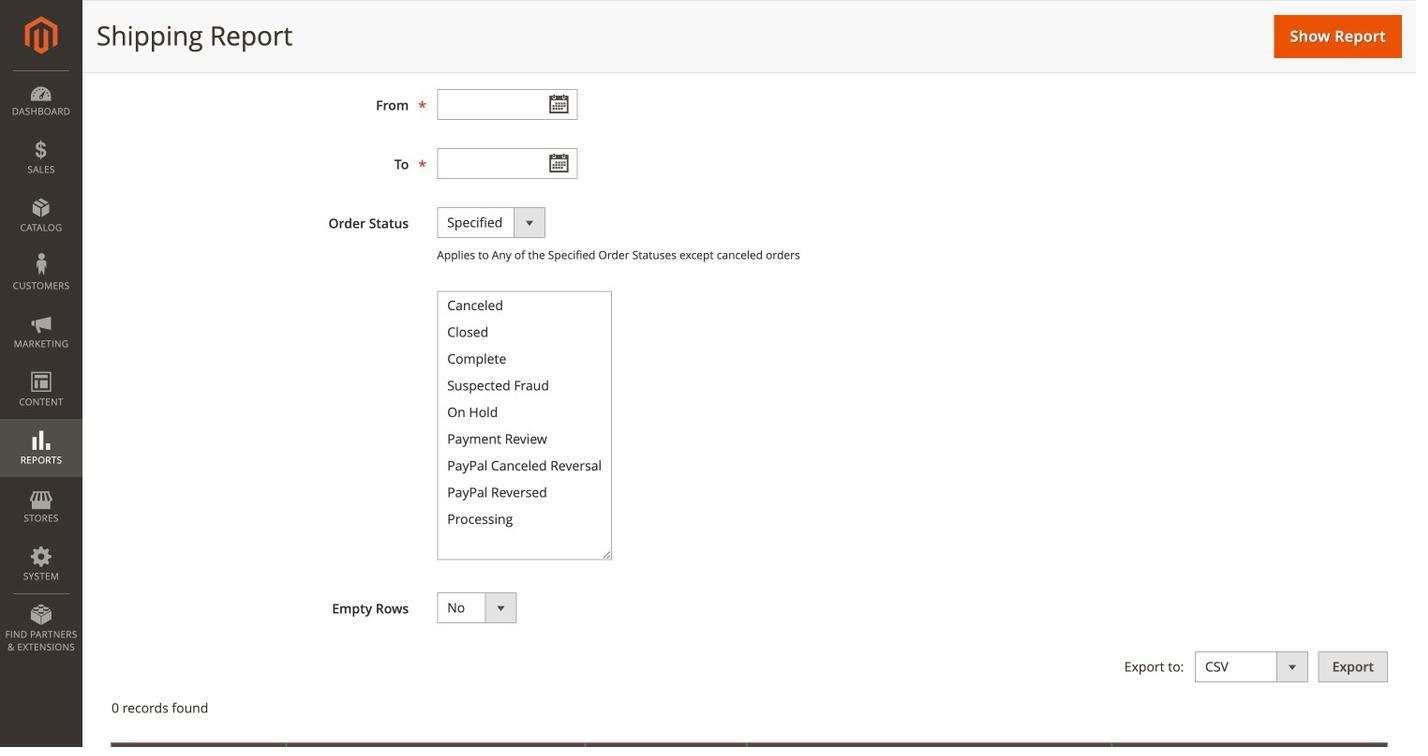 Task type: vqa. For each thing, say whether or not it's contained in the screenshot.
Magento Admin Panel ICON
yes



Task type: locate. For each thing, give the bounding box(es) containing it.
magento admin panel image
[[25, 16, 58, 54]]

menu bar
[[0, 70, 82, 663]]

None text field
[[437, 89, 578, 120]]

None text field
[[437, 148, 578, 179]]



